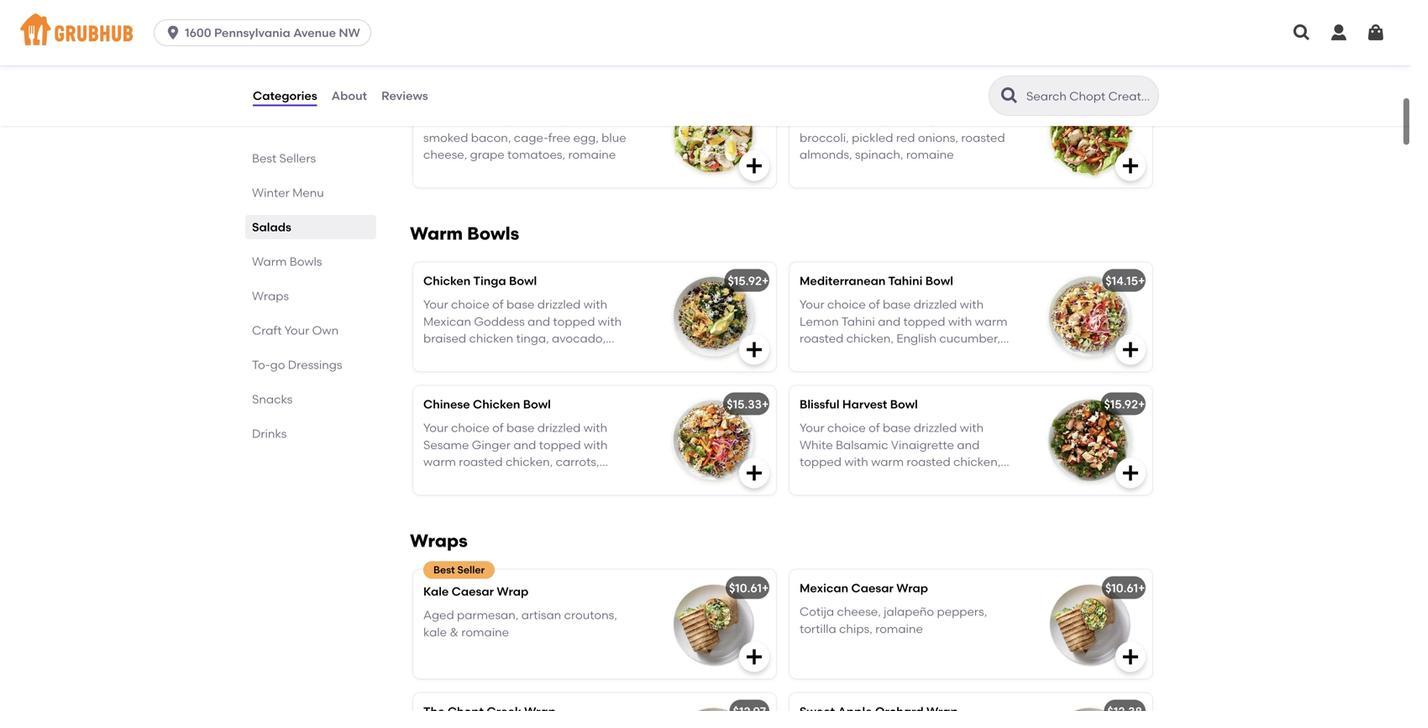 Task type: describe. For each thing, give the bounding box(es) containing it.
1 horizontal spatial mexican
[[800, 581, 849, 596]]

avocado, inside "your choice of base drizzled with mexican goddess and topped with braised chicken tinga, avocado, black beans, tortilla chips, scallions, cotija cheese, marinated kale"
[[552, 332, 606, 346]]

+ for chinese chicken bowl
[[762, 397, 769, 412]]

artisan
[[522, 608, 561, 623]]

svg image for mediterranean tahini bowl
[[1121, 340, 1141, 360]]

smoked
[[423, 131, 468, 145]]

cobb
[[468, 90, 501, 104]]

&
[[450, 625, 459, 640]]

tomatoes,
[[507, 148, 566, 162]]

mediterranean tahini bowl image
[[1027, 262, 1153, 372]]

classic cobb salad image
[[650, 78, 776, 188]]

1600 pennsylvania avenue nw button
[[154, 19, 378, 46]]

romaine inside cotija cheese, jalapeño peppers, tortilla chips, romaine
[[876, 622, 923, 636]]

salads
[[252, 220, 291, 234]]

snacks
[[252, 392, 293, 407]]

svg image for blissful harvest bowl
[[1121, 463, 1141, 483]]

1 vertical spatial your
[[284, 323, 309, 338]]

best for best sellers
[[252, 151, 277, 166]]

egg,
[[573, 131, 599, 145]]

carrots,
[[890, 114, 934, 128]]

grilled for grilled chicken, carrots, roasted broccoli, pickled red onions, roasted almonds, spinach, romaine
[[800, 114, 837, 128]]

1600
[[185, 26, 211, 40]]

salad
[[504, 90, 537, 104]]

parmesan,
[[457, 608, 519, 623]]

jalapeño
[[884, 605, 934, 619]]

all-
[[570, 114, 589, 128]]

grilled chicken, avocado, all-natural smoked bacon, cage-free egg, blue cheese, grape tomatoes, romaine
[[423, 114, 630, 162]]

+ for chicken tinga bowl
[[762, 274, 769, 288]]

bowl for chicken tinga bowl
[[509, 274, 537, 288]]

beans,
[[458, 349, 496, 363]]

your inside "your choice of base drizzled with mexican goddess and topped with braised chicken tinga, avocado, black beans, tortilla chips, scallions, cotija cheese, marinated kale"
[[423, 298, 448, 312]]

cotija
[[423, 366, 456, 380]]

1 horizontal spatial wraps
[[410, 530, 468, 552]]

chips, inside cotija cheese, jalapeño peppers, tortilla chips, romaine
[[839, 622, 873, 636]]

0 vertical spatial with
[[584, 298, 608, 312]]

goddess
[[474, 315, 525, 329]]

caesar for parmesan,
[[452, 585, 494, 599]]

about button
[[331, 66, 368, 126]]

svg image inside 1600 pennsylvania avenue nw button
[[165, 24, 182, 41]]

$14.15 +
[[1106, 274, 1145, 288]]

romaine inside grilled chicken, avocado, all-natural smoked bacon, cage-free egg, blue cheese, grape tomatoes, romaine
[[568, 148, 616, 162]]

1 $10.61 from the left
[[729, 581, 762, 596]]

mexican inside "your choice of base drizzled with mexican goddess and topped with braised chicken tinga, avocado, black beans, tortilla chips, scallions, cotija cheese, marinated kale"
[[423, 315, 471, 329]]

blissful harvest bowl image
[[1027, 386, 1153, 495]]

grilled chicken, carrots, roasted broccoli, pickled red onions, roasted almonds, spinach, romaine
[[800, 114, 1005, 162]]

search icon image
[[1000, 86, 1020, 106]]

main navigation navigation
[[0, 0, 1411, 66]]

bowl for chinese chicken bowl
[[523, 397, 551, 412]]

and
[[528, 315, 550, 329]]

chicken tinga bowl
[[423, 274, 537, 288]]

0 horizontal spatial warm bowls
[[252, 255, 322, 269]]

0 vertical spatial warm
[[410, 223, 463, 244]]

cheese, inside "your choice of base drizzled with mexican goddess and topped with braised chicken tinga, avocado, black beans, tortilla chips, scallions, cotija cheese, marinated kale"
[[458, 366, 502, 380]]

1 vertical spatial warm
[[252, 255, 287, 269]]

the chopt greek wrap image
[[650, 693, 776, 712]]

go
[[270, 358, 285, 372]]

onions,
[[918, 131, 959, 145]]

crispy chicken ranch salad image
[[650, 0, 776, 64]]

tinga
[[473, 274, 506, 288]]

$14.15 for $14.15 +
[[1106, 274, 1138, 288]]

dressings
[[288, 358, 342, 372]]

avenue
[[293, 26, 336, 40]]

+ for mediterranean tahini bowl
[[1138, 274, 1145, 288]]

$15.33
[[727, 397, 762, 412]]

your choice of base drizzled with mexican goddess and topped with braised chicken tinga, avocado, black beans, tortilla chips, scallions, cotija cheese, marinated kale
[[423, 298, 626, 380]]

cotija
[[800, 605, 834, 619]]

$15.92 + for chicken tinga bowl
[[728, 274, 769, 288]]

own
[[312, 323, 339, 338]]

sellers
[[279, 151, 316, 166]]

chicken, for smoked
[[464, 114, 511, 128]]

svg image for classic cobb salad
[[744, 156, 765, 176]]

best sellers
[[252, 151, 316, 166]]

topped
[[553, 315, 595, 329]]

aged parmesan, artisan croutons, kale & romaine
[[423, 608, 617, 640]]

kale caesar wrap image
[[650, 570, 776, 679]]

$14.15 for $14.15
[[1110, 90, 1143, 104]]

croutons,
[[564, 608, 617, 623]]

peppers,
[[937, 605, 987, 619]]

sesame ginger chicken salad image
[[1027, 78, 1153, 188]]

kale caesar wrap
[[423, 585, 529, 599]]

nw
[[339, 26, 360, 40]]

1600 pennsylvania avenue nw
[[185, 26, 360, 40]]

mexican caesar wrap image
[[1027, 570, 1153, 679]]

tortilla inside "your choice of base drizzled with mexican goddess and topped with braised chicken tinga, avocado, black beans, tortilla chips, scallions, cotija cheese, marinated kale"
[[499, 349, 536, 363]]

wrap for mexican caesar wrap
[[897, 581, 928, 596]]

of
[[492, 298, 504, 312]]

free
[[548, 131, 571, 145]]

0 vertical spatial roasted
[[937, 114, 981, 128]]

kale
[[423, 585, 449, 599]]

avocado, inside grilled chicken, avocado, all-natural smoked bacon, cage-free egg, blue cheese, grape tomatoes, romaine
[[514, 114, 568, 128]]



Task type: vqa. For each thing, say whether or not it's contained in the screenshot.
Goddess
yes



Task type: locate. For each thing, give the bounding box(es) containing it.
roasted up onions,
[[937, 114, 981, 128]]

romaine inside aged parmesan, artisan croutons, kale & romaine
[[461, 625, 509, 640]]

your left own
[[284, 323, 309, 338]]

aged
[[423, 608, 454, 623]]

caesar for cheese,
[[851, 581, 894, 596]]

best seller
[[434, 564, 485, 576]]

best
[[252, 151, 277, 166], [434, 564, 455, 576]]

$15.92 + for blissful harvest bowl
[[1104, 397, 1145, 412]]

1 horizontal spatial $10.61 +
[[1106, 581, 1145, 596]]

romaine down parmesan,
[[461, 625, 509, 640]]

0 vertical spatial mexican
[[423, 315, 471, 329]]

2 chicken, from the left
[[840, 114, 887, 128]]

grilled
[[423, 114, 461, 128], [800, 114, 837, 128]]

svg image
[[1292, 23, 1312, 43], [1329, 23, 1349, 43], [1366, 23, 1386, 43], [165, 24, 182, 41], [1121, 156, 1141, 176], [1121, 647, 1141, 667]]

kale inside "your choice of base drizzled with mexican goddess and topped with braised chicken tinga, avocado, black beans, tortilla chips, scallions, cotija cheese, marinated kale"
[[568, 366, 592, 380]]

black
[[423, 349, 455, 363]]

blue
[[602, 131, 626, 145]]

romaine inside "grilled chicken, carrots, roasted broccoli, pickled red onions, roasted almonds, spinach, romaine"
[[906, 148, 954, 162]]

bowl up the base
[[509, 274, 537, 288]]

1 horizontal spatial best
[[434, 564, 455, 576]]

reviews
[[381, 89, 428, 103]]

bowl for mediterranean tahini bowl
[[926, 274, 954, 288]]

warm bowls up chicken tinga bowl
[[410, 223, 519, 244]]

sweet apple orchard wrap image
[[1027, 693, 1153, 712]]

2 $10.61 + from the left
[[1106, 581, 1145, 596]]

chips, down mexican caesar wrap
[[839, 622, 873, 636]]

0 horizontal spatial $15.92
[[728, 274, 762, 288]]

grilled up smoked
[[423, 114, 461, 128]]

santa fe salad image
[[1027, 0, 1153, 64]]

kale down scallions, on the left
[[568, 366, 592, 380]]

winter menu
[[252, 186, 324, 200]]

categories button
[[252, 66, 318, 126]]

0 vertical spatial wraps
[[252, 289, 289, 303]]

0 horizontal spatial warm
[[252, 255, 287, 269]]

bowls down salads on the top left of the page
[[290, 255, 322, 269]]

blissful
[[800, 397, 840, 412]]

0 horizontal spatial wraps
[[252, 289, 289, 303]]

+ for blissful harvest bowl
[[1138, 397, 1145, 412]]

1 vertical spatial best
[[434, 564, 455, 576]]

caesar down seller
[[452, 585, 494, 599]]

kale inside aged parmesan, artisan croutons, kale & romaine
[[423, 625, 447, 640]]

1 vertical spatial bowls
[[290, 255, 322, 269]]

wraps
[[252, 289, 289, 303], [410, 530, 468, 552]]

mexican up 'braised'
[[423, 315, 471, 329]]

chicken right chinese
[[473, 397, 520, 412]]

chicken tinga bowl image
[[650, 262, 776, 372]]

with up topped
[[584, 298, 608, 312]]

1 horizontal spatial tortilla
[[800, 622, 837, 636]]

bowl down marinated
[[523, 397, 551, 412]]

categories
[[253, 89, 317, 103]]

1 vertical spatial $15.92 +
[[1104, 397, 1145, 412]]

0 horizontal spatial $15.92 +
[[728, 274, 769, 288]]

warm
[[410, 223, 463, 244], [252, 255, 287, 269]]

classic
[[423, 90, 466, 104]]

tahini
[[888, 274, 923, 288]]

+
[[762, 274, 769, 288], [1138, 274, 1145, 288], [762, 397, 769, 412], [1138, 397, 1145, 412], [762, 581, 769, 596], [1138, 581, 1145, 596]]

bowls up "tinga"
[[467, 223, 519, 244]]

chips, up marinated
[[538, 349, 572, 363]]

1 horizontal spatial chicken
[[473, 397, 520, 412]]

svg image
[[744, 156, 765, 176], [744, 340, 765, 360], [1121, 340, 1141, 360], [744, 463, 765, 483], [1121, 463, 1141, 483], [744, 647, 765, 667]]

wrap
[[897, 581, 928, 596], [497, 585, 529, 599]]

drinks
[[252, 427, 287, 441]]

wrap for kale caesar wrap
[[497, 585, 529, 599]]

harvest
[[843, 397, 887, 412]]

chicken,
[[464, 114, 511, 128], [840, 114, 887, 128]]

warm bowls down salads on the top left of the page
[[252, 255, 322, 269]]

1 horizontal spatial wrap
[[897, 581, 928, 596]]

cheese, down mexican caesar wrap
[[837, 605, 881, 619]]

marinated
[[505, 366, 566, 380]]

0 vertical spatial tortilla
[[499, 349, 536, 363]]

bowl right the harvest
[[890, 397, 918, 412]]

warm down salads on the top left of the page
[[252, 255, 287, 269]]

braised
[[423, 332, 466, 346]]

grilled inside "grilled chicken, carrots, roasted broccoli, pickled red onions, roasted almonds, spinach, romaine"
[[800, 114, 837, 128]]

$10.61
[[729, 581, 762, 596], [1106, 581, 1138, 596]]

to-go dressings
[[252, 358, 342, 372]]

warm up chicken tinga bowl
[[410, 223, 463, 244]]

svg image for chinese chicken bowl
[[744, 463, 765, 483]]

$14.15
[[1110, 90, 1143, 104], [1106, 274, 1138, 288]]

winter
[[252, 186, 290, 200]]

2 vertical spatial cheese,
[[837, 605, 881, 619]]

0 horizontal spatial mexican
[[423, 315, 471, 329]]

1 horizontal spatial $10.61
[[1106, 581, 1138, 596]]

wrap up aged parmesan, artisan croutons, kale & romaine
[[497, 585, 529, 599]]

seller
[[457, 564, 485, 576]]

1 $10.61 + from the left
[[729, 581, 769, 596]]

1 horizontal spatial bowls
[[467, 223, 519, 244]]

1 vertical spatial $14.15
[[1106, 274, 1138, 288]]

1 horizontal spatial caesar
[[851, 581, 894, 596]]

mediterranean tahini bowl
[[800, 274, 954, 288]]

0 vertical spatial $15.92 +
[[728, 274, 769, 288]]

0 horizontal spatial chicken
[[423, 274, 471, 288]]

mexican
[[423, 315, 471, 329], [800, 581, 849, 596]]

bowl right tahini
[[926, 274, 954, 288]]

tortilla inside cotija cheese, jalapeño peppers, tortilla chips, romaine
[[800, 622, 837, 636]]

0 horizontal spatial $10.61
[[729, 581, 762, 596]]

to-
[[252, 358, 270, 372]]

bacon,
[[471, 131, 511, 145]]

cotija cheese, jalapeño peppers, tortilla chips, romaine
[[800, 605, 987, 636]]

wraps up craft
[[252, 289, 289, 303]]

chinese chicken bowl image
[[650, 386, 776, 495]]

svg image for chicken tinga bowl
[[744, 340, 765, 360]]

0 vertical spatial chicken
[[423, 274, 471, 288]]

cheese, inside cotija cheese, jalapeño peppers, tortilla chips, romaine
[[837, 605, 881, 619]]

blissful harvest bowl
[[800, 397, 918, 412]]

red
[[896, 131, 915, 145]]

chicken, inside grilled chicken, avocado, all-natural smoked bacon, cage-free egg, blue cheese, grape tomatoes, romaine
[[464, 114, 511, 128]]

craft your own
[[252, 323, 339, 338]]

romaine down egg, at the top left of the page
[[568, 148, 616, 162]]

0 horizontal spatial kale
[[423, 625, 447, 640]]

chinese
[[423, 397, 470, 412]]

0 vertical spatial avocado,
[[514, 114, 568, 128]]

1 horizontal spatial grilled
[[800, 114, 837, 128]]

cheese, down beans,
[[458, 366, 502, 380]]

craft
[[252, 323, 282, 338]]

1 horizontal spatial kale
[[568, 366, 592, 380]]

0 horizontal spatial grilled
[[423, 114, 461, 128]]

best for best seller
[[434, 564, 455, 576]]

menu
[[293, 186, 324, 200]]

1 vertical spatial wraps
[[410, 530, 468, 552]]

0 horizontal spatial chicken,
[[464, 114, 511, 128]]

1 vertical spatial cheese,
[[458, 366, 502, 380]]

with
[[584, 298, 608, 312], [598, 315, 622, 329]]

chicken, for pickled
[[840, 114, 887, 128]]

0 vertical spatial bowls
[[467, 223, 519, 244]]

mediterranean
[[800, 274, 886, 288]]

cheese, down smoked
[[423, 148, 467, 162]]

$15.33 +
[[727, 397, 769, 412]]

caesar
[[851, 581, 894, 596], [452, 585, 494, 599]]

$15.92 for blissful harvest bowl
[[1104, 397, 1138, 412]]

1 vertical spatial warm bowls
[[252, 255, 322, 269]]

2 $10.61 from the left
[[1106, 581, 1138, 596]]

1 vertical spatial roasted
[[961, 131, 1005, 145]]

1 chicken, from the left
[[464, 114, 511, 128]]

wraps up best seller at the left bottom
[[410, 530, 468, 552]]

chicken, inside "grilled chicken, carrots, roasted broccoli, pickled red onions, roasted almonds, spinach, romaine"
[[840, 114, 887, 128]]

tortilla down cotija
[[800, 622, 837, 636]]

0 horizontal spatial tortilla
[[499, 349, 536, 363]]

pennsylvania
[[214, 26, 290, 40]]

0 horizontal spatial $10.61 +
[[729, 581, 769, 596]]

1 vertical spatial with
[[598, 315, 622, 329]]

best up kale
[[434, 564, 455, 576]]

1 vertical spatial mexican
[[800, 581, 849, 596]]

best left sellers
[[252, 151, 277, 166]]

broccoli,
[[800, 131, 849, 145]]

pickled
[[852, 131, 893, 145]]

chips,
[[538, 349, 572, 363], [839, 622, 873, 636]]

scallions,
[[575, 349, 626, 363]]

0 horizontal spatial bowls
[[290, 255, 322, 269]]

cheese, inside grilled chicken, avocado, all-natural smoked bacon, cage-free egg, blue cheese, grape tomatoes, romaine
[[423, 148, 467, 162]]

bowl for blissful harvest bowl
[[890, 397, 918, 412]]

1 vertical spatial kale
[[423, 625, 447, 640]]

$15.92 +
[[728, 274, 769, 288], [1104, 397, 1145, 412]]

classic cobb salad
[[423, 90, 537, 104]]

with up scallions, on the left
[[598, 315, 622, 329]]

0 vertical spatial chips,
[[538, 349, 572, 363]]

grape
[[470, 148, 505, 162]]

spinach,
[[855, 148, 904, 162]]

about
[[332, 89, 367, 103]]

chicken
[[469, 332, 513, 346]]

romaine down onions,
[[906, 148, 954, 162]]

choice
[[451, 298, 490, 312]]

grilled up broccoli,
[[800, 114, 837, 128]]

tortilla down tinga,
[[499, 349, 536, 363]]

chicken, up pickled
[[840, 114, 887, 128]]

1 horizontal spatial chicken,
[[840, 114, 887, 128]]

roasted right onions,
[[961, 131, 1005, 145]]

1 horizontal spatial chips,
[[839, 622, 873, 636]]

0 vertical spatial kale
[[568, 366, 592, 380]]

mexican up cotija
[[800, 581, 849, 596]]

$15.92
[[728, 274, 762, 288], [1104, 397, 1138, 412]]

1 vertical spatial avocado,
[[552, 332, 606, 346]]

0 vertical spatial $15.92
[[728, 274, 762, 288]]

chicken, up bacon, on the left top of page
[[464, 114, 511, 128]]

0 vertical spatial best
[[252, 151, 277, 166]]

avocado, up cage-
[[514, 114, 568, 128]]

1 vertical spatial chips,
[[839, 622, 873, 636]]

0 horizontal spatial your
[[284, 323, 309, 338]]

1 horizontal spatial warm bowls
[[410, 223, 519, 244]]

1 horizontal spatial $15.92 +
[[1104, 397, 1145, 412]]

$10.61 +
[[729, 581, 769, 596], [1106, 581, 1145, 596]]

chicken up choice
[[423, 274, 471, 288]]

0 vertical spatial $14.15
[[1110, 90, 1143, 104]]

0 vertical spatial warm bowls
[[410, 223, 519, 244]]

$15.92 for chicken tinga bowl
[[728, 274, 762, 288]]

0 horizontal spatial wrap
[[497, 585, 529, 599]]

caesar up cotija cheese, jalapeño peppers, tortilla chips, romaine
[[851, 581, 894, 596]]

1 grilled from the left
[[423, 114, 461, 128]]

0 vertical spatial your
[[423, 298, 448, 312]]

kale down aged
[[423, 625, 447, 640]]

0 horizontal spatial caesar
[[452, 585, 494, 599]]

Search Chopt Creative Salad Co. search field
[[1025, 88, 1154, 104]]

your left choice
[[423, 298, 448, 312]]

chinese chicken bowl
[[423, 397, 551, 412]]

avocado,
[[514, 114, 568, 128], [552, 332, 606, 346]]

warm bowls
[[410, 223, 519, 244], [252, 255, 322, 269]]

almonds,
[[800, 148, 852, 162]]

tinga,
[[516, 332, 549, 346]]

0 horizontal spatial chips,
[[538, 349, 572, 363]]

cheese,
[[423, 148, 467, 162], [458, 366, 502, 380], [837, 605, 881, 619]]

romaine down jalapeño
[[876, 622, 923, 636]]

1 horizontal spatial warm
[[410, 223, 463, 244]]

1 vertical spatial chicken
[[473, 397, 520, 412]]

1 vertical spatial tortilla
[[800, 622, 837, 636]]

roasted
[[937, 114, 981, 128], [961, 131, 1005, 145]]

1 horizontal spatial $15.92
[[1104, 397, 1138, 412]]

0 vertical spatial cheese,
[[423, 148, 467, 162]]

1 vertical spatial $15.92
[[1104, 397, 1138, 412]]

chips, inside "your choice of base drizzled with mexican goddess and topped with braised chicken tinga, avocado, black beans, tortilla chips, scallions, cotija cheese, marinated kale"
[[538, 349, 572, 363]]

drizzled
[[537, 298, 581, 312]]

+ for mexican caesar wrap
[[1138, 581, 1145, 596]]

grilled inside grilled chicken, avocado, all-natural smoked bacon, cage-free egg, blue cheese, grape tomatoes, romaine
[[423, 114, 461, 128]]

0 horizontal spatial best
[[252, 151, 277, 166]]

base
[[507, 298, 535, 312]]

wrap up jalapeño
[[897, 581, 928, 596]]

2 grilled from the left
[[800, 114, 837, 128]]

mexican caesar wrap
[[800, 581, 928, 596]]

reviews button
[[381, 66, 429, 126]]

avocado, down topped
[[552, 332, 606, 346]]

grilled for grilled chicken, avocado, all-natural smoked bacon, cage-free egg, blue cheese, grape tomatoes, romaine
[[423, 114, 461, 128]]

cage-
[[514, 131, 548, 145]]

natural
[[589, 114, 630, 128]]

1 horizontal spatial your
[[423, 298, 448, 312]]



